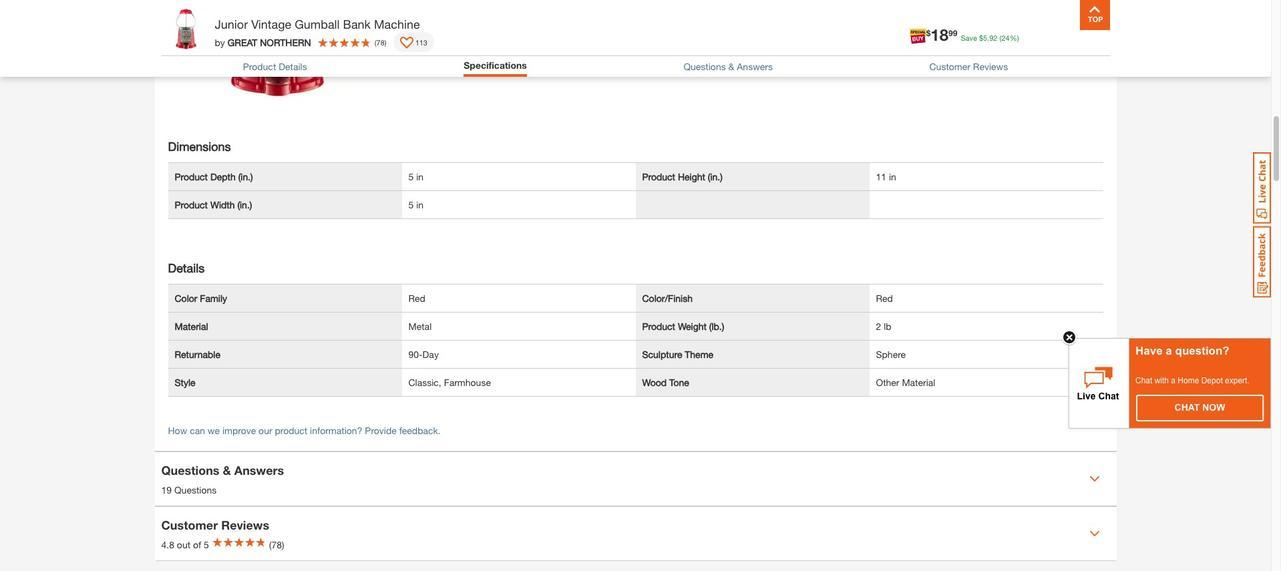 Task type: vqa. For each thing, say whether or not it's contained in the screenshot.
base
no



Task type: describe. For each thing, give the bounding box(es) containing it.
similar
[[444, 33, 472, 45]]

of
[[193, 539, 201, 550]]

113
[[415, 38, 428, 46]]

have a question?
[[1136, 345, 1230, 358]]

90-day
[[409, 349, 439, 360]]

)
[[385, 38, 387, 46]]

(in.) for product height (in.)
[[708, 171, 723, 182]]

junior vintage gumball bank machine
[[215, 17, 420, 31]]

items
[[475, 33, 498, 45]]

theme
[[685, 349, 714, 360]]

provide
[[365, 425, 397, 436]]

product for product depth (in.)
[[175, 171, 208, 182]]

2 vertical spatial questions
[[174, 484, 217, 495]]

height
[[678, 171, 706, 182]]

lb
[[884, 321, 892, 332]]

1 horizontal spatial $
[[979, 33, 984, 42]]

(78)
[[269, 539, 284, 550]]

(in.) for product width (in.)
[[237, 199, 252, 210]]

2 red from the left
[[876, 293, 893, 304]]

answers for questions & answers
[[737, 61, 773, 72]]

color family
[[175, 293, 227, 304]]

0 horizontal spatial material
[[175, 321, 208, 332]]

product
[[275, 425, 308, 436]]

0 horizontal spatial reviews
[[221, 517, 269, 532]]

we
[[208, 425, 220, 436]]

junior
[[215, 17, 248, 31]]

& for questions & answers
[[729, 61, 735, 72]]

farmhouse
[[444, 377, 491, 388]]

5 in for product depth (in.)
[[409, 171, 424, 182]]

information?
[[310, 425, 362, 436]]

chat
[[1175, 402, 1200, 413]]

1 red from the left
[[409, 293, 426, 304]]

99
[[949, 28, 958, 38]]

0 vertical spatial reviews
[[973, 61, 1008, 72]]

78
[[377, 38, 385, 46]]

home
[[1178, 376, 1200, 386]]

width
[[210, 199, 235, 210]]

caret image
[[1089, 529, 1100, 539]]

how can we improve our product information? provide feedback.
[[168, 425, 441, 436]]

northern
[[260, 36, 311, 48]]

product image image
[[165, 7, 208, 50]]

.
[[988, 33, 990, 42]]

19
[[161, 484, 172, 495]]

can
[[190, 425, 205, 436]]

tone
[[669, 377, 689, 388]]

classic, farmhouse
[[409, 377, 491, 388]]

great
[[228, 36, 257, 48]]

out
[[177, 539, 190, 550]]

0 horizontal spatial (
[[375, 38, 377, 46]]

depth
[[210, 171, 236, 182]]

0 vertical spatial a
[[1166, 345, 1173, 358]]

with
[[1155, 376, 1169, 386]]

by great northern
[[215, 36, 311, 48]]

24
[[1002, 33, 1010, 42]]

have
[[1136, 345, 1163, 358]]

18
[[931, 25, 949, 44]]

see
[[425, 33, 441, 45]]

sculpture
[[642, 349, 682, 360]]

product image
[[181, 0, 379, 101]]

gumball
[[295, 17, 340, 31]]

113 button
[[393, 32, 434, 52]]

expert.
[[1225, 376, 1250, 386]]

answers for questions & answers 19 questions
[[234, 463, 284, 477]]

weight
[[678, 321, 707, 332]]

0 horizontal spatial details
[[168, 261, 205, 275]]

product height (in.)
[[642, 171, 723, 182]]

product for product weight (lb.)
[[642, 321, 676, 332]]

90-
[[409, 349, 423, 360]]

depot
[[1202, 376, 1223, 386]]

feedback.
[[399, 425, 441, 436]]

save
[[961, 33, 977, 42]]

color/finish
[[642, 293, 693, 304]]

1 horizontal spatial (
[[1000, 33, 1002, 42]]

in for product depth (in.)
[[416, 171, 424, 182]]

product for product details
[[243, 61, 276, 72]]

day
[[423, 349, 439, 360]]

1 horizontal spatial details
[[279, 61, 307, 72]]

machine
[[374, 17, 420, 31]]

save $ 5 . 92 ( 24 %)
[[961, 33, 1019, 42]]

( 78 )
[[375, 38, 387, 46]]

returnable
[[175, 349, 220, 360]]

%)
[[1010, 33, 1019, 42]]



Task type: locate. For each thing, give the bounding box(es) containing it.
answers inside questions & answers 19 questions
[[234, 463, 284, 477]]

red up 'metal'
[[409, 293, 426, 304]]

questions
[[684, 61, 726, 72], [161, 463, 219, 477], [174, 484, 217, 495]]

product width (in.)
[[175, 199, 252, 210]]

0 vertical spatial &
[[729, 61, 735, 72]]

1 vertical spatial a
[[1172, 376, 1176, 386]]

1 horizontal spatial &
[[729, 61, 735, 72]]

4.8 out of 5
[[161, 539, 209, 550]]

0 horizontal spatial $
[[927, 28, 931, 38]]

product depth (in.)
[[175, 171, 253, 182]]

0 horizontal spatial &
[[223, 463, 231, 477]]

product up sculpture
[[642, 321, 676, 332]]

customer reviews up the of
[[161, 517, 269, 532]]

$
[[927, 28, 931, 38], [979, 33, 984, 42]]

other
[[876, 377, 900, 388]]

product left width
[[175, 199, 208, 210]]

a
[[1166, 345, 1173, 358], [1172, 376, 1176, 386]]

(in.) right depth
[[238, 171, 253, 182]]

0 horizontal spatial answers
[[234, 463, 284, 477]]

&
[[729, 61, 735, 72], [223, 463, 231, 477]]

product down by great northern
[[243, 61, 276, 72]]

1 vertical spatial reviews
[[221, 517, 269, 532]]

(lb.)
[[709, 321, 725, 332]]

other material
[[876, 377, 936, 388]]

reviews down save $ 5 . 92 ( 24 %)
[[973, 61, 1008, 72]]

1 vertical spatial customer
[[161, 517, 218, 532]]

(in.) right width
[[237, 199, 252, 210]]

0 vertical spatial material
[[175, 321, 208, 332]]

1 vertical spatial material
[[902, 377, 936, 388]]

customer down $ 18 99
[[930, 61, 971, 72]]

& inside questions & answers 19 questions
[[223, 463, 231, 477]]

0 vertical spatial questions
[[684, 61, 726, 72]]

11 in
[[876, 171, 897, 182]]

5 in for product width (in.)
[[409, 199, 424, 210]]

answers
[[737, 61, 773, 72], [234, 463, 284, 477]]

$ left 99
[[927, 28, 931, 38]]

in
[[416, 171, 424, 182], [889, 171, 897, 182], [416, 199, 424, 210]]

1 vertical spatial customer reviews
[[161, 517, 269, 532]]

sculpture theme
[[642, 349, 714, 360]]

in for product width (in.)
[[416, 199, 424, 210]]

0 vertical spatial 5 in
[[409, 171, 424, 182]]

style
[[175, 377, 196, 388]]

0 horizontal spatial red
[[409, 293, 426, 304]]

4.8
[[161, 539, 174, 550]]

0 vertical spatial details
[[279, 61, 307, 72]]

improve
[[222, 425, 256, 436]]

$ inside $ 18 99
[[927, 28, 931, 38]]

questions & answers 19 questions
[[161, 463, 284, 495]]

(in.) right height at the right top of page
[[708, 171, 723, 182]]

how can we improve our product information? provide feedback. link
[[168, 425, 441, 436]]

0 horizontal spatial customer
[[161, 517, 218, 532]]

2 lb
[[876, 321, 892, 332]]

(in.) for product depth (in.)
[[238, 171, 253, 182]]

feedback link image
[[1253, 226, 1272, 298]]

1 horizontal spatial red
[[876, 293, 893, 304]]

product weight (lb.)
[[642, 321, 725, 332]]

2
[[876, 321, 882, 332]]

1 horizontal spatial answers
[[737, 61, 773, 72]]

family
[[200, 293, 227, 304]]

product left height at the right top of page
[[642, 171, 676, 182]]

1 horizontal spatial material
[[902, 377, 936, 388]]

questions & answers
[[684, 61, 773, 72]]

our
[[259, 425, 272, 436]]

red up the 2 lb
[[876, 293, 893, 304]]

customer reviews down save
[[930, 61, 1008, 72]]

bank
[[343, 17, 371, 31]]

material
[[175, 321, 208, 332], [902, 377, 936, 388]]

1 vertical spatial questions
[[161, 463, 219, 477]]

color
[[175, 293, 197, 304]]

vintage
[[251, 17, 291, 31]]

chat now link
[[1137, 396, 1263, 421]]

0 horizontal spatial customer reviews
[[161, 517, 269, 532]]

see similar items
[[425, 33, 498, 45]]

material down color
[[175, 321, 208, 332]]

$ left .
[[979, 33, 984, 42]]

1 vertical spatial 5 in
[[409, 199, 424, 210]]

questions for questions & answers
[[684, 61, 726, 72]]

metal
[[409, 321, 432, 332]]

product details
[[243, 61, 307, 72]]

customer reviews
[[930, 61, 1008, 72], [161, 517, 269, 532]]

$ 18 99
[[927, 25, 958, 44]]

( left ')'
[[375, 38, 377, 46]]

material right the other
[[902, 377, 936, 388]]

product for product height (in.)
[[642, 171, 676, 182]]

live chat image
[[1253, 152, 1272, 224]]

( right "92"
[[1000, 33, 1002, 42]]

92
[[990, 33, 998, 42]]

2 5 in from the top
[[409, 199, 424, 210]]

0 vertical spatial customer
[[930, 61, 971, 72]]

1 vertical spatial answers
[[234, 463, 284, 477]]

reviews up (78)
[[221, 517, 269, 532]]

chat
[[1136, 376, 1153, 386]]

a right have
[[1166, 345, 1173, 358]]

customer
[[930, 61, 971, 72], [161, 517, 218, 532]]

11
[[876, 171, 887, 182]]

1 vertical spatial details
[[168, 261, 205, 275]]

product down dimensions
[[175, 171, 208, 182]]

specifications
[[464, 59, 527, 71]]

1 horizontal spatial customer reviews
[[930, 61, 1008, 72]]

caret image
[[1089, 474, 1100, 484]]

0 vertical spatial customer reviews
[[930, 61, 1008, 72]]

customer reviews button
[[930, 61, 1008, 72], [930, 61, 1008, 72]]

a right with
[[1172, 376, 1176, 386]]

0 vertical spatial answers
[[737, 61, 773, 72]]

chat with a home depot expert.
[[1136, 376, 1250, 386]]

sphere
[[876, 349, 906, 360]]

questions & answers button
[[684, 61, 773, 72], [684, 61, 773, 72]]

dimensions
[[168, 139, 231, 154]]

product for product width (in.)
[[175, 199, 208, 210]]

chat now
[[1175, 402, 1226, 413]]

1 horizontal spatial reviews
[[973, 61, 1008, 72]]

questions for questions & answers 19 questions
[[161, 463, 219, 477]]

reviews
[[973, 61, 1008, 72], [221, 517, 269, 532]]

question?
[[1176, 345, 1230, 358]]

classic,
[[409, 377, 442, 388]]

product
[[243, 61, 276, 72], [175, 171, 208, 182], [642, 171, 676, 182], [175, 199, 208, 210], [642, 321, 676, 332]]

1 5 in from the top
[[409, 171, 424, 182]]

see similar items link
[[425, 0, 583, 46]]

(
[[1000, 33, 1002, 42], [375, 38, 377, 46]]

top button
[[1080, 0, 1110, 30]]

wood tone
[[642, 377, 689, 388]]

display image
[[400, 37, 413, 50]]

5
[[984, 33, 988, 42], [409, 171, 414, 182], [409, 199, 414, 210], [204, 539, 209, 550]]

details up color
[[168, 261, 205, 275]]

by
[[215, 36, 225, 48]]

(in.)
[[238, 171, 253, 182], [708, 171, 723, 182], [237, 199, 252, 210]]

5 in
[[409, 171, 424, 182], [409, 199, 424, 210]]

1 vertical spatial &
[[223, 463, 231, 477]]

details down 'northern'
[[279, 61, 307, 72]]

1 horizontal spatial customer
[[930, 61, 971, 72]]

now
[[1203, 402, 1226, 413]]

customer up 4.8 out of 5
[[161, 517, 218, 532]]

wood
[[642, 377, 667, 388]]

how
[[168, 425, 187, 436]]

& for questions & answers 19 questions
[[223, 463, 231, 477]]



